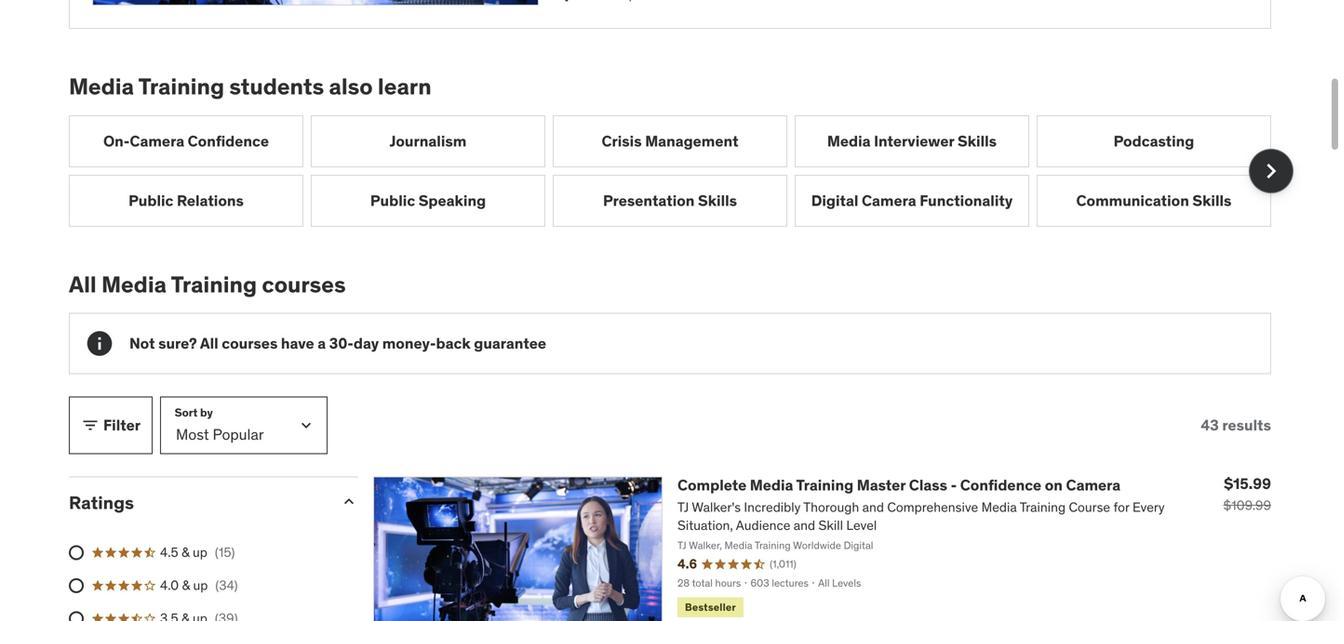 Task type: locate. For each thing, give the bounding box(es) containing it.
communication
[[1077, 191, 1190, 210]]

journalism
[[390, 132, 467, 151]]

crisis
[[602, 132, 642, 151]]

1 up from the top
[[193, 545, 207, 561]]

4.0 & up (34)
[[160, 578, 238, 595]]

camera for digital
[[862, 191, 917, 210]]

relations
[[177, 191, 244, 210]]

1 horizontal spatial camera
[[862, 191, 917, 210]]

1 horizontal spatial all
[[200, 334, 218, 353]]

carousel element
[[69, 115, 1294, 227]]

camera right digital
[[862, 191, 917, 210]]

0 vertical spatial courses
[[262, 271, 346, 299]]

communication skills link
[[1037, 175, 1272, 227]]

media right complete
[[750, 476, 794, 495]]

1 vertical spatial confidence
[[961, 476, 1042, 495]]

& for 4.0
[[182, 578, 190, 595]]

skills down management
[[698, 191, 737, 210]]

confidence inside carousel element
[[188, 132, 269, 151]]

confidence
[[188, 132, 269, 151], [961, 476, 1042, 495]]

2 vertical spatial camera
[[1066, 476, 1121, 495]]

crisis management
[[602, 132, 739, 151]]

all
[[69, 271, 97, 299], [200, 334, 218, 353]]

2 public from the left
[[370, 191, 415, 210]]

&
[[182, 545, 190, 561], [182, 578, 190, 595]]

1 public from the left
[[129, 191, 174, 210]]

2 & from the top
[[182, 578, 190, 595]]

$15.99 $109.99
[[1224, 475, 1272, 515]]

0 horizontal spatial skills
[[698, 191, 737, 210]]

not sure? all courses have a 30-day money-back guarantee
[[129, 334, 546, 353]]

media up digital
[[828, 132, 871, 151]]

also
[[329, 73, 373, 101]]

$109.99
[[1224, 498, 1272, 515]]

(34)
[[215, 578, 238, 595]]

confidence right -
[[961, 476, 1042, 495]]

1 vertical spatial training
[[171, 271, 257, 299]]

courses for training
[[262, 271, 346, 299]]

0 vertical spatial up
[[193, 545, 207, 561]]

1 vertical spatial camera
[[862, 191, 917, 210]]

1 & from the top
[[182, 545, 190, 561]]

camera right on
[[1066, 476, 1121, 495]]

1 vertical spatial &
[[182, 578, 190, 595]]

courses left have
[[222, 334, 278, 353]]

public left relations
[[129, 191, 174, 210]]

master
[[857, 476, 906, 495]]

communication skills
[[1077, 191, 1232, 210]]

media up not
[[102, 271, 167, 299]]

management
[[645, 132, 739, 151]]

journalism link
[[311, 115, 546, 168]]

training up sure?
[[171, 271, 257, 299]]

& right 4.5
[[182, 545, 190, 561]]

skills up the functionality
[[958, 132, 997, 151]]

(15)
[[215, 545, 235, 561]]

1 horizontal spatial confidence
[[961, 476, 1042, 495]]

1 horizontal spatial public
[[370, 191, 415, 210]]

30-
[[329, 334, 354, 353]]

skills inside 'link'
[[698, 191, 737, 210]]

media interviewer skills link
[[795, 115, 1030, 168]]

camera for on-
[[130, 132, 184, 151]]

sure?
[[158, 334, 197, 353]]

media up on-
[[69, 73, 134, 101]]

skills right communication
[[1193, 191, 1232, 210]]

up left (15) at the bottom of the page
[[193, 545, 207, 561]]

training
[[138, 73, 224, 101], [171, 271, 257, 299], [796, 476, 854, 495]]

1 horizontal spatial skills
[[958, 132, 997, 151]]

0 vertical spatial camera
[[130, 132, 184, 151]]

public relations
[[129, 191, 244, 210]]

camera
[[130, 132, 184, 151], [862, 191, 917, 210], [1066, 476, 1121, 495]]

$15.99
[[1224, 475, 1272, 494]]

interviewer
[[874, 132, 955, 151]]

public for public speaking
[[370, 191, 415, 210]]

media
[[69, 73, 134, 101], [828, 132, 871, 151], [102, 271, 167, 299], [750, 476, 794, 495]]

0 horizontal spatial camera
[[130, 132, 184, 151]]

0 vertical spatial &
[[182, 545, 190, 561]]

presentation skills
[[603, 191, 737, 210]]

1 vertical spatial up
[[193, 578, 208, 595]]

0 horizontal spatial all
[[69, 271, 97, 299]]

confidence down media training students also learn at the left top of the page
[[188, 132, 269, 151]]

courses up have
[[262, 271, 346, 299]]

public left speaking
[[370, 191, 415, 210]]

0 horizontal spatial confidence
[[188, 132, 269, 151]]

& right 4.0
[[182, 578, 190, 595]]

a
[[318, 334, 326, 353]]

filter
[[103, 416, 141, 435]]

up
[[193, 545, 207, 561], [193, 578, 208, 595]]

complete media training master class - confidence on camera link
[[678, 476, 1121, 495]]

presentation
[[603, 191, 695, 210]]

guarantee
[[474, 334, 546, 353]]

complete
[[678, 476, 747, 495]]

public
[[129, 191, 174, 210], [370, 191, 415, 210]]

up for 4.0 & up
[[193, 578, 208, 595]]

0 horizontal spatial public
[[129, 191, 174, 210]]

ratings
[[69, 492, 134, 515]]

up left (34)
[[193, 578, 208, 595]]

2 vertical spatial training
[[796, 476, 854, 495]]

media interviewer skills
[[828, 132, 997, 151]]

back
[[436, 334, 471, 353]]

0 vertical spatial all
[[69, 271, 97, 299]]

camera up public relations on the left top of the page
[[130, 132, 184, 151]]

courses
[[262, 271, 346, 299], [222, 334, 278, 353]]

podcasting link
[[1037, 115, 1272, 168]]

2 horizontal spatial skills
[[1193, 191, 1232, 210]]

complete media training master class - confidence on camera
[[678, 476, 1121, 495]]

speaking
[[419, 191, 486, 210]]

1 vertical spatial courses
[[222, 334, 278, 353]]

training left master
[[796, 476, 854, 495]]

public speaking link
[[311, 175, 546, 227]]

media training students also learn
[[69, 73, 432, 101]]

1 vertical spatial all
[[200, 334, 218, 353]]

have
[[281, 334, 314, 353]]

0 vertical spatial confidence
[[188, 132, 269, 151]]

skills
[[958, 132, 997, 151], [698, 191, 737, 210], [1193, 191, 1232, 210]]

2 up from the top
[[193, 578, 208, 595]]

training up the on-camera confidence
[[138, 73, 224, 101]]

43 results status
[[1201, 416, 1272, 435]]

4.5 & up (15)
[[160, 545, 235, 561]]

learn
[[378, 73, 432, 101]]

43 results
[[1201, 416, 1272, 435]]



Task type: vqa. For each thing, say whether or not it's contained in the screenshot.
Communication Skills link
yes



Task type: describe. For each thing, give the bounding box(es) containing it.
day
[[354, 334, 379, 353]]

on-camera confidence link
[[69, 115, 303, 168]]

public speaking
[[370, 191, 486, 210]]

presentation skills link
[[553, 175, 788, 227]]

media inside carousel element
[[828, 132, 871, 151]]

4.0
[[160, 578, 179, 595]]

digital
[[812, 191, 859, 210]]

courses for all
[[222, 334, 278, 353]]

small image
[[81, 417, 100, 435]]

up for 4.5 & up
[[193, 545, 207, 561]]

-
[[951, 476, 957, 495]]

public for public relations
[[129, 191, 174, 210]]

crisis management link
[[553, 115, 788, 168]]

43
[[1201, 416, 1219, 435]]

students
[[229, 73, 324, 101]]

small image
[[340, 493, 358, 512]]

training for complete
[[796, 476, 854, 495]]

& for 4.5
[[182, 545, 190, 561]]

public relations link
[[69, 175, 303, 227]]

podcasting
[[1114, 132, 1195, 151]]

results
[[1223, 416, 1272, 435]]

money-
[[382, 334, 436, 353]]

class
[[909, 476, 948, 495]]

4.5
[[160, 545, 178, 561]]

2 horizontal spatial camera
[[1066, 476, 1121, 495]]

all media training courses
[[69, 271, 346, 299]]

training for all
[[171, 271, 257, 299]]

digital camera functionality
[[812, 191, 1013, 210]]

filter button
[[69, 397, 153, 455]]

next image
[[1257, 156, 1287, 186]]

not
[[129, 334, 155, 353]]

skills for communication skills
[[1193, 191, 1232, 210]]

ratings button
[[69, 492, 325, 515]]

skills for presentation skills
[[698, 191, 737, 210]]

functionality
[[920, 191, 1013, 210]]

digital camera functionality link
[[795, 175, 1030, 227]]

on
[[1045, 476, 1063, 495]]

on-camera confidence
[[103, 132, 269, 151]]

on-
[[103, 132, 130, 151]]

0 vertical spatial training
[[138, 73, 224, 101]]



